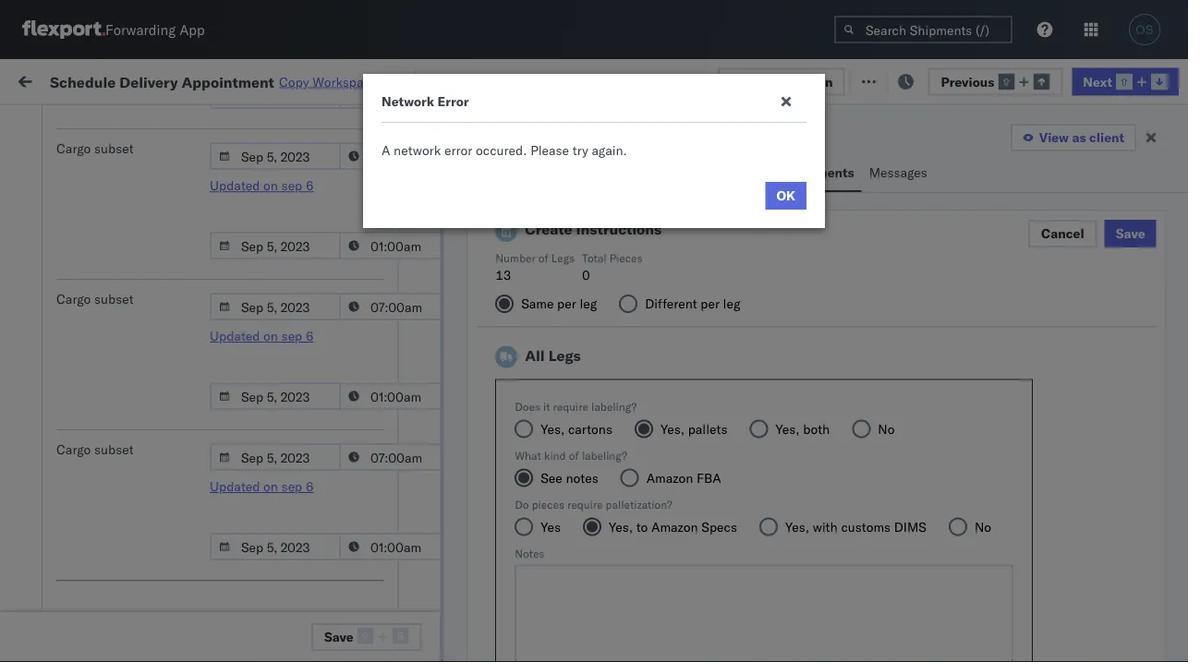 Task type: locate. For each thing, give the bounding box(es) containing it.
1 updated on sep 6 from the top
[[210, 177, 314, 194]]

1 resize handle column header from the left
[[264, 143, 287, 663]]

0 vertical spatial schedule pickup from los angeles, ca link
[[43, 368, 262, 405]]

aug right due
[[597, 73, 622, 89]]

2 integration test account - on ag from the left
[[806, 420, 1005, 436]]

0 vertical spatial sep
[[282, 177, 302, 194]]

bookings for 12:59 am mst, feb 28, 2023
[[806, 379, 860, 396]]

test for flex-2389690
[[873, 420, 898, 436]]

apple
[[467, 139, 502, 155]]

no right :
[[151, 115, 166, 128]]

filtered
[[18, 113, 63, 129]]

0 vertical spatial require
[[553, 400, 588, 414]]

flexport. image
[[22, 20, 105, 39]]

0 vertical spatial save button
[[1105, 220, 1156, 248]]

leg for same per leg
[[579, 296, 597, 312]]

30, left 13
[[425, 257, 445, 274]]

7 shangha from the top
[[1139, 623, 1189, 640]]

1 leg from the left
[[579, 296, 597, 312]]

19,
[[425, 176, 445, 192]]

1 horizontal spatial airport
[[234, 491, 275, 507]]

previous
[[941, 73, 995, 89]]

upload down the schiphol, at the bottom left of the page
[[43, 532, 85, 548]]

yes, left with
[[785, 519, 809, 535]]

4:00
[[298, 542, 326, 558]]

schedule delivery appointment down confirm pickup from los angeles, ca button
[[43, 419, 227, 435]]

karl left 'flex-2130497'
[[964, 501, 988, 518]]

bookings test consignee
[[806, 135, 953, 152], [806, 379, 953, 396]]

activity log button
[[425, 70, 494, 93]]

4 fcl from the top
[[607, 461, 630, 477]]

mdt, down deadline button
[[361, 176, 394, 192]]

of right number
[[538, 251, 548, 265]]

from inside the schedule pickup from los angeles international airport
[[144, 207, 171, 223]]

0 horizontal spatial airport
[[121, 225, 162, 241]]

confirm pickup from los angeles, ca button
[[20, 337, 240, 357]]

2 sep from the top
[[282, 328, 302, 344]]

schedule pickup from los angeles, ca link
[[43, 368, 262, 405], [43, 450, 262, 487]]

1 mmm d, yyyy text field from the top
[[210, 142, 341, 170]]

2 bookings from the top
[[806, 379, 860, 396]]

no for yes
[[974, 519, 991, 535]]

exception: missing bill of lading numbers button
[[39, 124, 277, 163]]

-- : -- -- text field for 2nd mmm d, yyyy text box
[[339, 293, 470, 321]]

bookings test consignee for 12:59 am mst, feb 28, 2023
[[806, 379, 953, 396]]

integration test account - karl lagerfeld for flex-2130497
[[806, 501, 1046, 518]]

legs right all
[[548, 346, 581, 365]]

3 updated on sep 6 button from the top
[[210, 479, 314, 495]]

1 upload from the top
[[43, 532, 85, 548]]

1 horizontal spatial to
[[636, 519, 648, 535]]

of inside exception: missing bill of lading numbers
[[176, 125, 187, 141]]

4 unknown from the top
[[298, 461, 356, 477]]

1 vertical spatial updated on sep 6
[[210, 328, 314, 344]]

to down palletization?
[[636, 519, 648, 535]]

3 cargo subset from the top
[[56, 442, 134, 458]]

ca up the schiphol, at the bottom left of the page
[[43, 469, 60, 485]]

risk
[[329, 72, 350, 88]]

test
[[863, 135, 888, 152], [873, 176, 898, 192], [863, 379, 888, 396], [753, 420, 777, 436], [873, 420, 898, 436], [873, 501, 898, 518], [873, 542, 898, 558]]

cargo down 'international' in the top left of the page
[[56, 291, 91, 307]]

total
[[582, 251, 606, 265]]

2 vertical spatial -- : -- -- text field
[[339, 232, 470, 260]]

am for 12:59 am mst, feb 28, 2023
[[337, 379, 358, 396]]

shangha up kaohsiun
[[1139, 339, 1189, 355]]

please
[[531, 142, 569, 159]]

2 -- : -- -- text field from the top
[[339, 383, 470, 410]]

bookings test consignee up both
[[806, 379, 953, 396]]

madrid–
[[174, 288, 222, 304]]

ca down schedule pickup from madrid– barajas airport, madrid, spain link
[[223, 338, 240, 354]]

3 flexport from the top
[[686, 461, 734, 477]]

1 bookings from the top
[[806, 135, 860, 152]]

pickup inside 'schedule pickup from madrid– barajas airport, madrid, spain'
[[101, 288, 140, 304]]

3 updated from the top
[[210, 479, 260, 495]]

15, down 28,
[[421, 420, 441, 436]]

from for confirm pickup from amsterdam airport schiphol, haarlemmermeer, netherlands link in the bottom of the page
[[133, 491, 160, 507]]

1 vertical spatial confirm
[[20, 338, 68, 354]]

2 flexport from the top
[[686, 379, 734, 396]]

2 vertical spatial 6
[[306, 479, 314, 495]]

2 resize handle column header from the left
[[470, 143, 492, 663]]

3 fcl from the top
[[607, 379, 630, 396]]

1 vertical spatial no
[[878, 421, 895, 437]]

appointment up amsterdam
[[151, 419, 227, 435]]

resize handle column header
[[264, 143, 287, 663], [470, 143, 492, 663], [534, 143, 556, 663], [654, 143, 677, 663], [775, 143, 797, 663], [959, 143, 982, 663], [1107, 143, 1129, 663], [1155, 143, 1177, 663]]

aug left 19,
[[397, 176, 422, 192]]

confirm delivery link
[[43, 174, 141, 193]]

error
[[438, 93, 469, 110]]

customs down upload proof of delivery button
[[88, 613, 140, 629]]

4 ocean from the top
[[566, 420, 604, 436]]

test for flex-2130497
[[873, 501, 898, 518]]

1 vertical spatial bookings test consignee
[[806, 379, 953, 396]]

updated on sep 6 button for 2nd mmm d, yyyy text box
[[210, 328, 314, 344]]

3 flexport demo consignee from the top
[[686, 461, 837, 477]]

2 per from the left
[[700, 296, 719, 312]]

consignee
[[775, 135, 837, 152], [891, 135, 953, 152], [806, 151, 859, 165], [775, 379, 837, 396], [891, 379, 953, 396], [775, 461, 837, 477]]

2 subset from the top
[[94, 291, 134, 307]]

updated on sep 6 up angeles at the top left of the page
[[210, 177, 314, 194]]

Search Work text field
[[621, 66, 822, 94]]

pm right 4:00
[[329, 542, 349, 558]]

lagerfeld for flex-2130383
[[991, 542, 1046, 558]]

mdt, for 1:00 am mdt, sep 11, 2023
[[353, 623, 386, 640]]

angeles,
[[169, 338, 219, 354], [198, 369, 249, 385], [198, 451, 249, 467]]

airport inside confirm pickup from amsterdam airport schiphol, haarlemmermeer, netherlands
[[234, 491, 275, 507]]

cargo subset up confirm pickup from los angeles, ca
[[56, 291, 134, 307]]

1 vertical spatial schedule pickup from los angeles, ca link
[[43, 450, 262, 487]]

flex- for 2130383
[[1020, 542, 1060, 558]]

to for yes,
[[636, 519, 648, 535]]

demo up sops
[[738, 135, 772, 152]]

shangha for 12:59 am mdt, sep 15, 2023
[[1139, 583, 1189, 599]]

bill
[[153, 125, 172, 141]]

save button
[[1105, 220, 1156, 248], [311, 624, 422, 652]]

1 ocean fcl from the top
[[566, 135, 630, 152]]

account for flex-2389690
[[901, 420, 950, 436]]

from for schedule pickup from madrid– barajas airport, madrid, spain link
[[144, 288, 171, 304]]

yes, left pallets
[[660, 421, 684, 437]]

3 subset from the top
[[94, 442, 134, 458]]

apple so storage (do not use)
[[467, 139, 666, 155]]

12:59 for 12:59 am mst, feb 28, 2023
[[298, 379, 334, 396]]

ram
[[707, 217, 733, 233]]

clearance
[[143, 532, 202, 548], [143, 613, 202, 629]]

by:
[[67, 113, 85, 129]]

1 updated from the top
[[210, 177, 260, 194]]

cargo down by:
[[56, 140, 91, 157]]

1 subset from the top
[[94, 140, 134, 157]]

no right dims on the right
[[974, 519, 991, 535]]

fcl down palletization?
[[607, 542, 630, 558]]

ag
[[867, 420, 885, 436], [987, 420, 1005, 436]]

11, for jun
[[412, 542, 432, 558]]

1 vertical spatial jun
[[388, 542, 409, 558]]

0 vertical spatial 30,
[[625, 73, 645, 89]]

unknown up 12:59 am mst, feb 28, 2023
[[298, 339, 356, 355]]

1 horizontal spatial file exception
[[927, 72, 1013, 88]]

flex- for 2130497
[[1020, 501, 1060, 518]]

test for flex-1919147
[[863, 379, 888, 396]]

demo right fba
[[738, 461, 772, 477]]

1 karl from the top
[[964, 501, 988, 518]]

1 vertical spatial 6
[[306, 328, 314, 344]]

1 vertical spatial customs
[[88, 613, 140, 629]]

1 sep from the top
[[282, 177, 302, 194]]

of inside button
[[123, 582, 134, 598]]

schedule pickup from madrid– barajas airport, madrid, spain link
[[43, 287, 262, 324]]

upload for upload customs clearance documents link
[[43, 532, 85, 548]]

0 horizontal spatial no
[[151, 115, 166, 128]]

2 vertical spatial aug
[[397, 257, 422, 274]]

pickup for schedule pickup from los angeles international airport link
[[101, 207, 140, 223]]

1 pm from the top
[[329, 501, 349, 518]]

los inside the schedule pickup from los angeles international airport
[[174, 207, 195, 223]]

flex- for 2389690
[[1020, 420, 1060, 436]]

3 air from the top
[[566, 298, 582, 314]]

2 lagerfeld from the top
[[991, 542, 1046, 558]]

file exception
[[927, 72, 1013, 88], [747, 73, 833, 89]]

5 fcl from the top
[[607, 542, 630, 558]]

0 vertical spatial karl
[[964, 501, 988, 518]]

customs down haarlemmermeer,
[[88, 532, 140, 548]]

0 vertical spatial ca
[[223, 338, 240, 354]]

1 vertical spatial aug
[[397, 176, 422, 192]]

schedule inside the schedule pickup from los angeles international airport
[[43, 207, 97, 223]]

lading
[[191, 125, 230, 141]]

save button left ange
[[1105, 220, 1156, 248]]

bookings test consignee for 10:58 am mdt, jul 26, 2023
[[806, 135, 953, 152]]

2 pm from the top
[[329, 542, 349, 558]]

2023 for 12:59 am mdt, aug 30, 2023
[[448, 257, 480, 274]]

batch
[[1139, 72, 1175, 88]]

-- : -- -- text field for first mmm d, yyyy text field from the bottom
[[339, 533, 470, 561]]

from down airport,
[[114, 338, 141, 354]]

from inside 'schedule pickup from madrid– barajas airport, madrid, spain'
[[144, 288, 171, 304]]

1 ag from the left
[[867, 420, 885, 436]]

schedule delivery appointment for schedule delivery appointment link to the top
[[39, 256, 224, 273]]

updated on sep 6 button up 3:59
[[210, 479, 314, 495]]

confirm inside confirm pickup from amsterdam airport schiphol, haarlemmermeer, netherlands
[[39, 491, 86, 507]]

1 vertical spatial save
[[324, 629, 354, 645]]

0 vertical spatial bookings test consignee
[[806, 135, 953, 152]]

0 horizontal spatial on
[[844, 420, 863, 436]]

pickup for confirm pickup from los angeles, ca link
[[71, 338, 111, 354]]

3 mmm d, yyyy text field from the top
[[210, 383, 341, 410]]

ac
[[686, 217, 703, 233]]

cargo for 4th mmm d, yyyy text field from the top of the page
[[56, 442, 91, 458]]

2 upload customs clearance documents from the top
[[43, 613, 202, 648]]

clearance down upload proof of delivery button
[[143, 613, 202, 629]]

1 ocean from the top
[[566, 135, 604, 152]]

30, right filters
[[625, 73, 645, 89]]

yes, left both
[[775, 421, 800, 437]]

0 vertical spatial jun
[[397, 420, 418, 436]]

forwarding app link
[[22, 20, 205, 39]]

12:59 up use)
[[648, 73, 685, 89]]

1 schedule pickup from los angeles, ca link from the top
[[43, 368, 262, 405]]

karl left flex-2130383
[[964, 542, 988, 558]]

to inside button
[[509, 71, 522, 87]]

2 updated on sep 6 button from the top
[[210, 328, 314, 344]]

from inside confirm pickup from amsterdam airport schiphol, haarlemmermeer, netherlands
[[133, 491, 160, 507]]

shangha
[[1139, 135, 1189, 152], [1139, 257, 1189, 274], [1139, 339, 1189, 355], [1139, 501, 1189, 518], [1139, 542, 1189, 558], [1139, 583, 1189, 599], [1139, 623, 1189, 640]]

file up sops
[[747, 73, 770, 89]]

airport right 'international' in the top left of the page
[[121, 225, 162, 241]]

try
[[573, 142, 589, 159]]

1 vertical spatial flexport demo consignee
[[686, 379, 837, 396]]

0 vertical spatial labeling?
[[591, 400, 637, 414]]

1 flexport from the top
[[686, 135, 734, 152]]

next
[[1083, 73, 1113, 89]]

2 clearance from the top
[[143, 613, 202, 629]]

fba
[[696, 470, 721, 486]]

1 vertical spatial amazon
[[651, 519, 698, 535]]

3 cargo from the top
[[56, 442, 91, 458]]

of
[[176, 125, 187, 141], [538, 251, 548, 265], [569, 449, 579, 463], [123, 582, 134, 598]]

barajas
[[43, 306, 86, 323]]

air down create instructions on the top of page
[[566, 257, 582, 274]]

4 shangha from the top
[[1139, 501, 1189, 518]]

flex-1919147 button
[[991, 375, 1120, 401], [991, 375, 1120, 401]]

1 horizontal spatial leg
[[723, 296, 740, 312]]

upload customs clearance documents down upload proof of delivery button
[[43, 613, 202, 648]]

0 vertical spatial confirm
[[43, 175, 90, 191]]

3 shangha from the top
[[1139, 339, 1189, 355]]

mdt, for 12:59 am mdt, jun 15, 2023
[[361, 420, 394, 436]]

1 integration test account - karl lagerfeld from the top
[[806, 501, 1046, 518]]

12:59 left mst,
[[298, 379, 334, 396]]

updated on sep 6 button up angeles at the top left of the page
[[210, 177, 314, 194]]

appointment for schedule delivery appointment link to the bottom
[[151, 419, 227, 435]]

-- : -- -- text field down may
[[339, 533, 470, 561]]

view as client button
[[1011, 124, 1137, 152]]

mdt, left jul
[[361, 135, 394, 152]]

2 updated on sep 6 from the top
[[210, 328, 314, 344]]

flex- for 1857563
[[1020, 217, 1060, 233]]

los inside confirm pickup from los angeles, ca link
[[145, 338, 165, 354]]

mdt, for 10:58 am mdt, jul 26, 2023
[[361, 135, 394, 152]]

3 -- : -- -- text field from the top
[[339, 444, 470, 471]]

1 vertical spatial updated
[[210, 328, 260, 344]]

bookings test consignee up messages
[[806, 135, 953, 152]]

jun for 15,
[[397, 420, 418, 436]]

so
[[505, 139, 522, 155]]

pickup for schedule pickup from madrid– barajas airport, madrid, spain link
[[101, 288, 140, 304]]

pm for 4:00
[[329, 542, 349, 558]]

on
[[399, 72, 414, 88], [263, 177, 278, 194], [263, 328, 278, 344], [263, 479, 278, 495]]

air right pieces at bottom
[[566, 501, 582, 518]]

message (0)
[[195, 72, 271, 88]]

0 vertical spatial updated
[[210, 177, 260, 194]]

2 on from the left
[[964, 420, 984, 436]]

1 horizontal spatial per
[[700, 296, 719, 312]]

schedule pickup from los angeles, ca link up confirm pickup from amsterdam airport schiphol, haarlemmermeer, netherlands link in the bottom of the page
[[43, 450, 262, 487]]

2 leg from the left
[[723, 296, 740, 312]]

lagerfeld down 'flex-2130497'
[[991, 542, 1046, 558]]

1 vertical spatial schedule delivery appointment
[[43, 419, 227, 435]]

0 vertical spatial sep
[[397, 583, 420, 599]]

3 ocean fcl from the top
[[566, 379, 630, 396]]

1 vertical spatial demo
[[738, 379, 772, 396]]

fcl right notes
[[607, 461, 630, 477]]

0 vertical spatial -- : -- -- text field
[[339, 81, 470, 109]]

3 unknown from the top
[[298, 339, 356, 355]]

1 flexport demo consignee from the top
[[686, 135, 837, 152]]

2 vertical spatial updated on sep 6 button
[[210, 479, 314, 495]]

-- : -- -- text field
[[339, 81, 470, 109], [339, 142, 470, 170], [339, 232, 470, 260]]

delivery up 'schedule pickup from madrid– barajas airport, madrid, spain'
[[97, 256, 144, 273]]

3 -- : -- -- text field from the top
[[339, 232, 470, 260]]

jun down feb at the left of the page
[[397, 420, 418, 436]]

activity
[[425, 73, 469, 90]]

2 vertical spatial flexport demo consignee
[[686, 461, 837, 477]]

1 vertical spatial clearance
[[143, 613, 202, 629]]

demo
[[738, 135, 772, 152], [738, 379, 772, 396], [738, 461, 772, 477]]

None text field
[[514, 565, 1014, 663]]

save down 12:59 am mdt, sep 15, 2023
[[324, 629, 354, 645]]

fcl for 26,
[[607, 135, 630, 152]]

confirm inside "confirm delivery" link
[[43, 175, 90, 191]]

upload customs clearance documents up the upload proof of delivery
[[43, 532, 202, 567]]

Search Shipments (/) text field
[[835, 16, 1013, 43]]

1 vertical spatial angeles,
[[198, 369, 249, 385]]

-- : -- -- text field down 12:59 am mdt, jun 15, 2023
[[339, 444, 470, 471]]

-- : -- -- text field for fifth mmm d, yyyy text field from the bottom
[[339, 142, 470, 170]]

1 vertical spatial subset
[[94, 291, 134, 307]]

los down madrid,
[[145, 338, 165, 354]]

13
[[495, 267, 511, 283]]

-- : -- -- text field down 12:59 am mdt, aug 30, 2023
[[339, 293, 470, 321]]

on for 2nd mmm d, yyyy text box
[[263, 328, 278, 344]]

2 cargo from the top
[[56, 291, 91, 307]]

ocean fcl
[[566, 135, 630, 152], [566, 339, 630, 355], [566, 379, 630, 396], [566, 461, 630, 477], [566, 542, 630, 558]]

no for yes, cartons
[[878, 421, 895, 437]]

cargo subset up the schiphol, at the bottom left of the page
[[56, 442, 134, 458]]

updated on sep 6 button for 4th mmm d, yyyy text field from the top of the page
[[210, 479, 314, 495]]

2 cargo subset from the top
[[56, 291, 134, 307]]

confirm for confirm pickup from los angeles, ca
[[20, 338, 68, 354]]

of inside 'number of legs 13'
[[538, 251, 548, 265]]

2023 for 1:00 am mdt, sep 11, 2023
[[439, 623, 471, 640]]

on for fifth mmm d, yyyy text field from the bottom
[[263, 177, 278, 194]]

12:59 for 12:59 am mdt, sep 15, 2023
[[298, 583, 334, 599]]

15, for sep
[[424, 583, 444, 599]]

2 vertical spatial no
[[974, 519, 991, 535]]

1 vertical spatial upload customs clearance documents
[[43, 613, 202, 648]]

2 shangha from the top
[[1139, 257, 1189, 274]]

1 vertical spatial mmm d, yyyy text field
[[210, 293, 341, 321]]

lagerfeld down flex-1893088
[[991, 501, 1046, 518]]

1 upload customs clearance documents from the top
[[43, 532, 202, 567]]

studio apparel
[[686, 298, 773, 314]]

0 horizontal spatial save button
[[311, 624, 422, 652]]

ca for unknown
[[43, 469, 60, 485]]

1919147
[[1060, 379, 1116, 396]]

jun
[[397, 420, 418, 436], [388, 542, 409, 558]]

updated for fifth mmm d, yyyy text field from the bottom
[[210, 177, 260, 194]]

require for yes, cartons
[[553, 400, 588, 414]]

12:59 up 3:59
[[298, 420, 334, 436]]

0 vertical spatial angeles,
[[169, 338, 219, 354]]

flexport demo consignee down yes, both
[[686, 461, 837, 477]]

1 -- : -- -- text field from the top
[[339, 81, 470, 109]]

12:59 am mdt, jun 15, 2023
[[298, 420, 477, 436]]

flexport demo consignee for flex-1893088
[[686, 461, 837, 477]]

network
[[394, 142, 441, 159]]

updated on sep 6 button for fifth mmm d, yyyy text field from the bottom
[[210, 177, 314, 194]]

exception: missing bill of lading numbers
[[39, 125, 230, 160]]

0 vertical spatial 11,
[[412, 542, 432, 558]]

MMM D, YYYY text field
[[210, 81, 341, 109], [210, 293, 341, 321]]

2 horizontal spatial no
[[974, 519, 991, 535]]

cargo subset for 4th mmm d, yyyy text field from the top of the page
[[56, 442, 134, 458]]

ca
[[223, 338, 240, 354], [43, 388, 60, 404], [43, 469, 60, 485]]

0 vertical spatial integration test account - karl lagerfeld
[[806, 501, 1046, 518]]

1 fcl from the top
[[607, 135, 630, 152]]

4 ocean fcl from the top
[[566, 461, 630, 477]]

shangha right client at top
[[1139, 135, 1189, 152]]

upload left proof
[[43, 582, 85, 598]]

leg
[[579, 296, 597, 312], [723, 296, 740, 312]]

1 updated on sep 6 button from the top
[[210, 177, 314, 194]]

11, down 12:59 am mdt, sep 15, 2023
[[416, 623, 436, 640]]

legs left total
[[551, 251, 574, 265]]

documents down proof
[[43, 632, 109, 648]]

airport right amsterdam
[[234, 491, 275, 507]]

los for schedule pickup from los angeles, ca link associated with unknown
[[174, 451, 195, 467]]

ok
[[777, 188, 796, 204]]

from for confirm pickup from los angeles, ca link
[[114, 338, 141, 354]]

-- : -- -- text field
[[339, 293, 470, 321], [339, 383, 470, 410], [339, 444, 470, 471], [339, 533, 470, 561]]

1 vertical spatial 11,
[[416, 623, 436, 640]]

cargo subset for 2nd mmm d, yyyy text box
[[56, 291, 134, 307]]

of right proof
[[123, 582, 134, 598]]

different
[[645, 296, 697, 312]]

proof
[[88, 582, 119, 598]]

both
[[803, 421, 830, 437]]

shangha down the yantian
[[1139, 501, 1189, 518]]

delivery down upload customs clearance documents link
[[138, 582, 185, 598]]

am for 10:58 am mdt, jul 26, 2023
[[337, 135, 358, 152]]

schedule delivery appointment link up 'schedule pickup from madrid– barajas airport, madrid, spain'
[[39, 256, 224, 274]]

jun for 11,
[[388, 542, 409, 558]]

1 per from the left
[[557, 296, 576, 312]]

unknown down 12:00
[[298, 217, 356, 233]]

0 vertical spatial bookings
[[806, 135, 860, 152]]

jun down may
[[388, 542, 409, 558]]

integration
[[806, 176, 870, 192], [686, 420, 750, 436], [806, 420, 870, 436], [806, 501, 870, 518], [806, 542, 870, 558]]

10:58 am mdt, jul 26, 2023
[[298, 135, 473, 152]]

reset to default filters
[[471, 71, 610, 87]]

kind
[[544, 449, 566, 463]]

2130497
[[1060, 501, 1116, 518]]

ag left "flex-2389690"
[[987, 420, 1005, 436]]

integration test account - suitsupply
[[806, 176, 1026, 192]]

sep for -- : -- -- text box related to 4th mmm d, yyyy text field from the top of the page
[[282, 479, 302, 495]]

flex- for 1919146
[[1020, 135, 1060, 152]]

mdt, left may
[[352, 501, 385, 518]]

0 vertical spatial subset
[[94, 140, 134, 157]]

madrid,
[[138, 306, 184, 323]]

updated on sep 6 button down spain
[[210, 328, 314, 344]]

cargo up the schiphol, at the bottom left of the page
[[56, 442, 91, 458]]

mdt, for 12:59 am mdt, sep 15, 2023
[[361, 583, 394, 599]]

1 vertical spatial to
[[636, 519, 648, 535]]

1 vertical spatial pm
[[329, 542, 349, 558]]

2 vertical spatial subset
[[94, 442, 134, 458]]

upload inside button
[[43, 582, 85, 598]]

cargo
[[56, 140, 91, 157], [56, 291, 91, 307], [56, 442, 91, 458]]

3 demo from the top
[[738, 461, 772, 477]]

2 vertical spatial updated
[[210, 479, 260, 495]]

1 vertical spatial schedule pickup from los angeles, ca
[[43, 451, 249, 485]]

1 -- : -- -- text field from the top
[[339, 293, 470, 321]]

schedule delivery appointment copy workspace link
[[50, 72, 406, 91]]

2 vertical spatial demo
[[738, 461, 772, 477]]

1 cargo from the top
[[56, 140, 91, 157]]

flexport for 26,
[[686, 135, 734, 152]]

flex-2318555
[[1020, 176, 1116, 192]]

subset for 4th mmm d, yyyy text field from the top of the page
[[94, 442, 134, 458]]

2 upload from the top
[[43, 582, 85, 598]]

-- : -- -- text field up 12:59 am mdt, jun 15, 2023
[[339, 383, 470, 410]]

mdt, for 12:00 am mdt, aug 19, 2023
[[361, 176, 394, 192]]

2 vertical spatial updated on sep 6
[[210, 479, 314, 495]]

12:59 down 12:00
[[298, 257, 334, 274]]

0 vertical spatial customs
[[88, 532, 140, 548]]

of right bill
[[176, 125, 187, 141]]

0 vertical spatial 15,
[[421, 420, 441, 436]]

2 karl from the top
[[964, 542, 988, 558]]

1 vertical spatial cargo
[[56, 291, 91, 307]]

shangha right 2130383
[[1139, 542, 1189, 558]]

pickup inside button
[[71, 338, 111, 354]]

snooze
[[501, 151, 537, 165]]

yes, with customs dims
[[785, 519, 926, 535]]

updated
[[210, 177, 260, 194], [210, 328, 260, 344], [210, 479, 260, 495]]

link
[[381, 73, 406, 90]]

1 6 from the top
[[306, 177, 314, 194]]

pickup inside the schedule pickup from los angeles international airport
[[101, 207, 140, 223]]

0 vertical spatial schedule pickup from los angeles, ca
[[43, 369, 249, 404]]

2 vertical spatial flexport
[[686, 461, 734, 477]]

aug
[[597, 73, 622, 89], [397, 176, 422, 192], [397, 257, 422, 274]]

0 vertical spatial 6
[[306, 177, 314, 194]]

0 vertical spatial upload customs clearance documents
[[43, 532, 202, 567]]

mdt, down mst,
[[361, 420, 394, 436]]

2 bookings test consignee from the top
[[806, 379, 953, 396]]

6 shangha from the top
[[1139, 583, 1189, 599]]

2 schedule pickup from los angeles, ca from the top
[[43, 451, 249, 485]]

aug down 12:00 am mdt, aug 19, 2023
[[397, 257, 422, 274]]

0 vertical spatial pm
[[329, 501, 349, 518]]

bookings for 10:58 am mdt, jul 26, 2023
[[806, 135, 860, 152]]

yes, down palletization?
[[609, 519, 633, 535]]

exception: missing bill of lading numbers link
[[39, 124, 277, 161]]

no right both
[[878, 421, 895, 437]]

2 ocean fcl from the top
[[566, 339, 630, 355]]

0 vertical spatial upload
[[43, 532, 85, 548]]

flexport demo consignee for flex-1919147
[[686, 379, 837, 396]]

sep for 11,
[[389, 623, 412, 640]]

los
[[174, 207, 195, 223], [1139, 217, 1159, 233], [145, 338, 165, 354], [174, 369, 195, 385], [174, 451, 195, 467]]

MMM D, YYYY text field
[[210, 142, 341, 170], [210, 232, 341, 260], [210, 383, 341, 410], [210, 444, 341, 471], [210, 533, 341, 561]]

error
[[445, 142, 473, 159]]

mdt, down 12:00 am mdt, aug 19, 2023
[[361, 257, 394, 274]]

documents up ok on the top right of the page
[[784, 165, 855, 181]]

confirm pickup from amsterdam airport schiphol, haarlemmermeer, netherlands
[[39, 491, 275, 544]]

delivery down workitem button on the top of the page
[[93, 175, 141, 191]]

0 vertical spatial flexport
[[686, 135, 734, 152]]

1 vertical spatial legs
[[548, 346, 581, 365]]

yes, for yes, to amazon specs
[[609, 519, 633, 535]]

1 vertical spatial bookings
[[806, 379, 860, 396]]

delivery for the bottom 'schedule delivery appointment' button
[[101, 419, 148, 435]]

6 ocean from the top
[[566, 542, 604, 558]]

on for 4th mmm d, yyyy text field from the top of the page
[[263, 479, 278, 495]]

documents inside button
[[784, 165, 855, 181]]

save left ange
[[1116, 226, 1145, 242]]

0 vertical spatial to
[[509, 71, 522, 87]]

0 vertical spatial mmm d, yyyy text field
[[210, 81, 341, 109]]

bookings up documents button
[[806, 135, 860, 152]]

ocean for 26,
[[566, 135, 604, 152]]

1 vertical spatial 30,
[[425, 257, 445, 274]]

1 vertical spatial karl
[[964, 542, 988, 558]]

pickup inside confirm pickup from amsterdam airport schiphol, haarlemmermeer, netherlands
[[89, 491, 129, 507]]

confirm inside confirm pickup from los angeles, ca link
[[20, 338, 68, 354]]

2023 for 3:59 pm mdt, may 9, 2023
[[432, 501, 464, 518]]

flex- for 1893088
[[1020, 461, 1060, 477]]

work
[[148, 72, 180, 88]]

demo down apparel
[[738, 379, 772, 396]]

10:58
[[298, 135, 334, 152]]

confirm down barajas in the top left of the page
[[20, 338, 68, 354]]

1 vertical spatial 15,
[[424, 583, 444, 599]]

mdt, for 3:59 pm mdt, may 9, 2023
[[352, 501, 385, 518]]

fcl up the lcl
[[607, 379, 630, 396]]

1 vertical spatial upload
[[43, 582, 85, 598]]

flex-2318886
[[1020, 623, 1116, 640]]

actions
[[1133, 151, 1171, 165]]

to for reset
[[509, 71, 522, 87]]

airport inside the schedule pickup from los angeles international airport
[[121, 225, 162, 241]]

0 vertical spatial schedule delivery appointment button
[[39, 256, 224, 276]]

2 schedule pickup from los angeles, ca link from the top
[[43, 450, 262, 487]]

0 vertical spatial airport
[[121, 225, 162, 241]]

1 horizontal spatial save
[[1116, 226, 1145, 242]]

from inside button
[[114, 338, 141, 354]]

1 vertical spatial labeling?
[[582, 449, 627, 463]]

file down search shipments (/) text box
[[927, 72, 949, 88]]

ocean fcl for 11,
[[566, 542, 630, 558]]

0 horizontal spatial to
[[509, 71, 522, 87]]

confirm
[[43, 175, 90, 191], [20, 338, 68, 354], [39, 491, 86, 507]]

customs
[[88, 532, 140, 548], [88, 613, 140, 629]]

due
[[570, 73, 594, 89]]

4 -- : -- -- text field from the top
[[339, 533, 470, 561]]

do pieces require palletization?
[[514, 498, 672, 512]]

karl for flex-2130497
[[964, 501, 988, 518]]

view as client
[[1040, 129, 1125, 146]]

1 schedule pickup from los angeles, ca from the top
[[43, 369, 249, 404]]

5 shangha from the top
[[1139, 542, 1189, 558]]

759 at risk
[[286, 72, 350, 88]]

3 upload from the top
[[43, 613, 85, 629]]

karl
[[964, 501, 988, 518], [964, 542, 988, 558]]

1919146
[[1060, 135, 1116, 152]]

1 vertical spatial integration test account - karl lagerfeld
[[806, 542, 1046, 558]]

unknown up 3:59
[[298, 461, 356, 477]]

0 vertical spatial schedule delivery appointment
[[39, 256, 224, 273]]

leg right the different
[[723, 296, 740, 312]]



Task type: describe. For each thing, give the bounding box(es) containing it.
0 horizontal spatial exception
[[773, 73, 833, 89]]

netherlands
[[39, 528, 111, 544]]

pieces
[[609, 251, 642, 265]]

filtered by:
[[18, 113, 85, 129]]

apparel
[[727, 298, 773, 314]]

per for different
[[700, 296, 719, 312]]

unknown for schedule pickup from los angeles, ca
[[298, 461, 356, 477]]

2 air from the top
[[566, 257, 582, 274]]

12:59 am mdt, aug 30, 2023
[[298, 257, 480, 274]]

los for confirm pickup from los angeles, ca link
[[145, 338, 165, 354]]

lcl
[[607, 420, 630, 436]]

not
[[604, 139, 630, 155]]

demo for 26,
[[738, 135, 772, 152]]

4 mmm d, yyyy text field from the top
[[210, 444, 341, 471]]

demo for 28,
[[738, 379, 772, 396]]

1 horizontal spatial exception
[[952, 72, 1013, 88]]

ca inside button
[[223, 338, 240, 354]]

sep for 15,
[[397, 583, 420, 599]]

consignee inside "button"
[[806, 151, 859, 165]]

ca for 12:59 am mst, feb 28, 2023
[[43, 388, 60, 404]]

confirm pickup from los angeles, ca link
[[20, 337, 240, 355]]

1 integration test account - on ag from the left
[[686, 420, 885, 436]]

2 mmm d, yyyy text field from the top
[[210, 293, 341, 321]]

2 mmm d, yyyy text field from the top
[[210, 232, 341, 260]]

2023 for 12:59 am mdt, sep 15, 2023
[[447, 583, 479, 599]]

feb
[[396, 379, 419, 396]]

kaohsiun
[[1139, 420, 1189, 436]]

mdt, for 12:59 am mdt, aug 30, 2023
[[361, 257, 394, 274]]

3 updated on sep 6 from the top
[[210, 479, 314, 495]]

flex-1893088
[[1020, 461, 1116, 477]]

1857563
[[1060, 217, 1116, 233]]

copy
[[279, 73, 309, 90]]

same
[[521, 296, 554, 312]]

schedule delivery appointment for schedule delivery appointment link to the bottom
[[43, 419, 227, 435]]

shangha for 3:59 pm mdt, may 9, 2023
[[1139, 501, 1189, 518]]

2 ocean from the top
[[566, 339, 604, 355]]

notes
[[514, 547, 544, 561]]

12:59 for 12:59 am mdt, aug 30, 2023
[[298, 257, 334, 274]]

sops
[[737, 165, 768, 181]]

number of legs 13
[[495, 251, 574, 283]]

mode
[[566, 151, 594, 165]]

import work button
[[95, 59, 187, 101]]

205 on track
[[372, 72, 447, 88]]

confirm pickup from los angeles, ca
[[20, 338, 240, 354]]

see
[[540, 470, 562, 486]]

1 horizontal spatial save button
[[1105, 220, 1156, 248]]

a network error occured. please try again.
[[382, 142, 627, 159]]

12:59 for 12:59 am mdt, jun 15, 2023
[[298, 420, 334, 436]]

previous button
[[928, 68, 1063, 95]]

subset for fifth mmm d, yyyy text field from the bottom
[[94, 140, 134, 157]]

occured.
[[476, 142, 527, 159]]

lagerfeld for flex-2130497
[[991, 501, 1046, 518]]

2 fcl from the top
[[607, 339, 630, 355]]

integration for ocean fcl
[[806, 542, 870, 558]]

1 vertical spatial schedule delivery appointment link
[[43, 418, 227, 437]]

delivery for confirm delivery button
[[93, 175, 141, 191]]

schedule inside 'schedule pickup from madrid– barajas airport, madrid, spain'
[[43, 288, 97, 304]]

shangha for 10:58 am mdt, jul 26, 2023
[[1139, 135, 1189, 152]]

1 clearance from the top
[[143, 532, 202, 548]]

4 air from the top
[[566, 501, 582, 518]]

track
[[417, 72, 447, 88]]

schedule pickup from los angeles, ca for 12:59 am mst, feb 28, 2023
[[43, 369, 249, 404]]

1 vertical spatial documents
[[43, 550, 109, 567]]

0 horizontal spatial file
[[747, 73, 770, 89]]

batch ac
[[1139, 72, 1189, 88]]

1 on from the left
[[844, 420, 863, 436]]

3 6 from the top
[[306, 479, 314, 495]]

id
[[1014, 151, 1026, 165]]

flex- for 2318555
[[1020, 176, 1060, 192]]

ocean fcl for 28,
[[566, 379, 630, 396]]

pickup for confirm pickup from amsterdam airport schiphol, haarlemmermeer, netherlands link in the bottom of the page
[[89, 491, 129, 507]]

2023 for 12:59 am mdt, jun 15, 2023
[[445, 420, 477, 436]]

1 customs from the top
[[88, 532, 140, 548]]

1 air from the top
[[566, 217, 582, 233]]

dims
[[894, 519, 926, 535]]

upload customs clearance documents link
[[43, 531, 262, 568]]

shangha for unknown
[[1139, 339, 1189, 355]]

spain
[[187, 306, 220, 323]]

shangha for 1:00 am mdt, sep 11, 2023
[[1139, 623, 1189, 640]]

28,
[[422, 379, 442, 396]]

same per leg
[[521, 296, 597, 312]]

flex-2389690
[[1020, 420, 1116, 436]]

1 horizontal spatial file
[[927, 72, 949, 88]]

0 vertical spatial save
[[1116, 226, 1145, 242]]

0 vertical spatial no
[[151, 115, 166, 128]]

as
[[1072, 129, 1086, 146]]

(do
[[574, 139, 601, 155]]

1 mmm d, yyyy text field from the top
[[210, 81, 341, 109]]

angeles
[[198, 207, 245, 223]]

yes, for yes, with customs dims
[[785, 519, 809, 535]]

ocean for 11,
[[566, 542, 604, 558]]

notes
[[566, 470, 598, 486]]

yes, both
[[775, 421, 830, 437]]

numbers
[[39, 144, 92, 160]]

client
[[1090, 129, 1125, 146]]

2318555
[[1060, 176, 1116, 192]]

labeling? for see notes
[[582, 449, 627, 463]]

suitsupply
[[964, 176, 1026, 192]]

ac
[[1178, 72, 1189, 88]]

0 horizontal spatial file exception
[[747, 73, 833, 89]]

confirm for confirm delivery
[[43, 175, 90, 191]]

confirm pickup from amsterdam airport schiphol, haarlemmermeer, netherlands link
[[39, 490, 277, 544]]

los left ange
[[1139, 217, 1159, 233]]

:
[[143, 115, 146, 128]]

7 resize handle column header from the left
[[1107, 143, 1129, 663]]

legs inside 'number of legs 13'
[[551, 251, 574, 265]]

account for flex-2130383
[[901, 542, 950, 558]]

sops button
[[729, 156, 777, 192]]

ocean fcl for 26,
[[566, 135, 630, 152]]

5 mmm d, yyyy text field from the top
[[210, 533, 341, 561]]

message
[[195, 72, 247, 88]]

-- : -- -- text field for 3rd mmm d, yyyy text field
[[339, 383, 470, 410]]

11, for sep
[[416, 623, 436, 640]]

again.
[[592, 142, 627, 159]]

of right kind
[[569, 449, 579, 463]]

forwarding app
[[105, 21, 205, 38]]

at
[[314, 72, 325, 88]]

integration for air
[[806, 501, 870, 518]]

angeles, for unknown
[[198, 451, 249, 467]]

cargo for fifth mmm d, yyyy text field from the bottom
[[56, 140, 91, 157]]

5 ocean from the top
[[566, 461, 604, 477]]

2 vertical spatial documents
[[43, 632, 109, 648]]

unknown for schedule pickup from madrid– barajas airport, madrid, spain
[[298, 298, 356, 314]]

8 resize handle column header from the left
[[1155, 143, 1177, 663]]

ocean for 15,
[[566, 420, 604, 436]]

consignee button
[[797, 147, 963, 165]]

see notes
[[540, 470, 598, 486]]

cancel button
[[1028, 220, 1097, 248]]

schiphol,
[[39, 510, 94, 526]]

(0)
[[247, 72, 271, 88]]

network error
[[382, 93, 469, 110]]

--
[[806, 217, 822, 233]]

15, for jun
[[421, 420, 441, 436]]

confirm pickup from amsterdam airport schiphol, haarlemmermeer, netherlands button
[[39, 490, 277, 544]]

fcl for 28,
[[607, 379, 630, 396]]

-- : -- -- text field for 1st mmm d, yyyy text box from the top
[[339, 81, 470, 109]]

confirm for confirm pickup from amsterdam airport schiphol, haarlemmermeer, netherlands
[[39, 491, 86, 507]]

4 resize handle column header from the left
[[654, 143, 677, 663]]

account for flex-2130497
[[901, 501, 950, 518]]

sep for -- : -- -- text field for fifth mmm d, yyyy text field from the bottom
[[282, 177, 302, 194]]

flex id
[[991, 151, 1026, 165]]

26,
[[417, 135, 437, 152]]

a
[[382, 142, 390, 159]]

integration test account - karl lagerfeld for flex-2130383
[[806, 542, 1046, 558]]

1 vertical spatial schedule delivery appointment button
[[43, 418, 227, 439]]

reset
[[471, 71, 506, 87]]

2 customs from the top
[[88, 613, 140, 629]]

mdt, for 4:00 pm mdt, jun 11, 2023
[[352, 542, 385, 558]]

per for same
[[557, 296, 576, 312]]

0 horizontal spatial 30,
[[425, 257, 445, 274]]

0 vertical spatial amazon
[[646, 470, 693, 486]]

0 vertical spatial appointment
[[182, 72, 274, 91]]

2342348
[[1060, 583, 1116, 599]]

upload for upload proof of delivery link on the bottom of page
[[43, 582, 85, 598]]

what
[[514, 449, 541, 463]]

yes, to amazon specs
[[609, 519, 737, 535]]

fcl for 11,
[[607, 542, 630, 558]]

0 vertical spatial aug
[[597, 73, 622, 89]]

exception:
[[39, 125, 101, 141]]

flex- for 1919147
[[1020, 379, 1060, 396]]

different per leg
[[645, 296, 740, 312]]

total pieces 0
[[582, 251, 642, 283]]

3 resize handle column header from the left
[[534, 143, 556, 663]]

missing
[[104, 125, 150, 141]]

am for 1:00 am mdt, sep 11, 2023
[[329, 623, 350, 640]]

cargo subset for fifth mmm d, yyyy text field from the bottom
[[56, 140, 134, 157]]

205
[[372, 72, 396, 88]]

1 horizontal spatial 30,
[[625, 73, 645, 89]]

appointment for schedule delivery appointment link to the top
[[148, 256, 224, 273]]

batch ac button
[[1110, 66, 1189, 94]]

am for 12:59 am mdt, jun 15, 2023
[[337, 420, 358, 436]]

forwarding
[[105, 21, 176, 38]]

ok button
[[766, 182, 807, 210]]

aug for 12:00 am mdt, aug 19, 2023
[[397, 176, 422, 192]]

workitem
[[20, 151, 69, 165]]

yes, for yes, cartons
[[540, 421, 565, 437]]

yes, for yes, both
[[775, 421, 800, 437]]

karl for flex-2130383
[[964, 542, 988, 558]]

2 6 from the top
[[306, 328, 314, 344]]

2 ag from the left
[[987, 420, 1005, 436]]

5 resize handle column header from the left
[[775, 143, 797, 663]]

from down confirm pickup from los angeles, ca button
[[144, 369, 171, 385]]

it
[[543, 400, 550, 414]]

updated for 4th mmm d, yyyy text field from the top of the page
[[210, 479, 260, 495]]

yes, for yes, pallets
[[660, 421, 684, 437]]

6 resize handle column header from the left
[[959, 143, 982, 663]]

airport,
[[90, 306, 135, 323]]

from for schedule pickup from los angeles international airport link
[[144, 207, 171, 223]]

mode button
[[556, 147, 658, 165]]

from up amsterdam
[[144, 451, 171, 467]]

delivery up :
[[119, 72, 178, 91]]

test for flex-2318555
[[873, 176, 898, 192]]

cargo for 2nd mmm d, yyyy text box
[[56, 291, 91, 307]]

shangha for 4:00 pm mdt, jun 11, 2023
[[1139, 542, 1189, 558]]

angeles, inside button
[[169, 338, 219, 354]]

0 vertical spatial schedule delivery appointment link
[[39, 256, 224, 274]]

number
[[495, 251, 535, 265]]

specs
[[701, 519, 737, 535]]

0 horizontal spatial save
[[324, 629, 354, 645]]

integration for ocean lcl
[[806, 420, 870, 436]]

haarlemmermeer,
[[98, 510, 203, 526]]

leg for different per leg
[[723, 296, 740, 312]]



Task type: vqa. For each thing, say whether or not it's contained in the screenshot.
Confirmation
no



